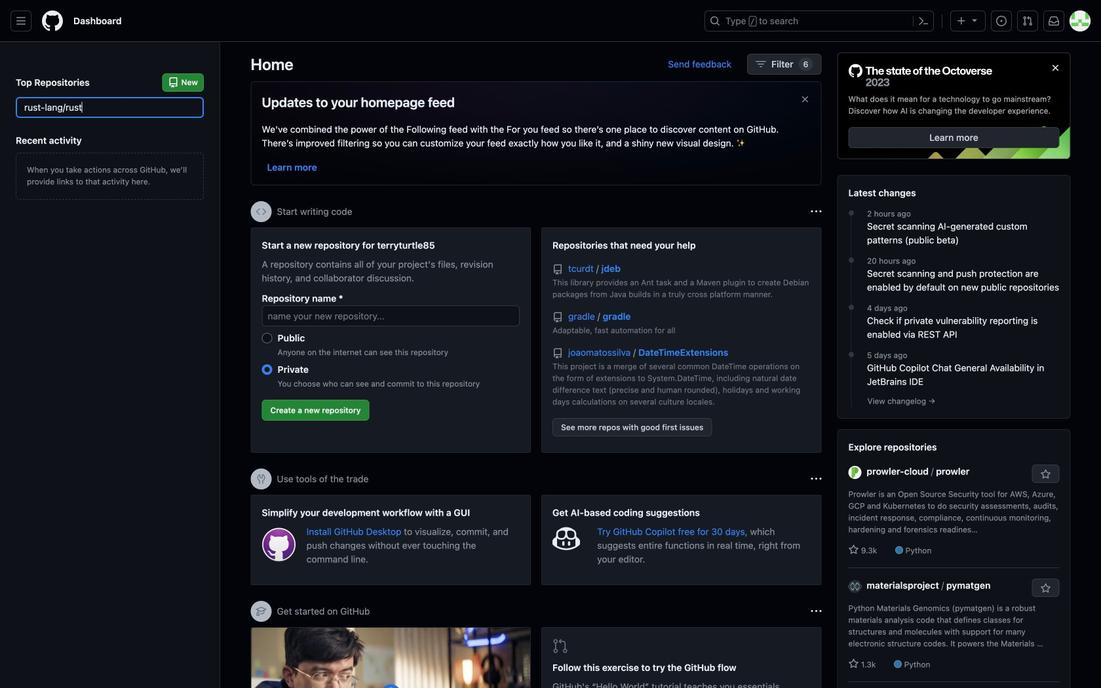 Task type: vqa. For each thing, say whether or not it's contained in the screenshot.
the rightmost 0
no



Task type: locate. For each thing, give the bounding box(es) containing it.
dot fill image
[[846, 208, 857, 218], [846, 255, 857, 266], [846, 302, 857, 313], [846, 350, 857, 360]]

2 star this repository image from the top
[[1041, 584, 1051, 594]]

0 vertical spatial star this repository image
[[1041, 469, 1051, 480]]

star this repository image for @materialsproject profile icon
[[1041, 584, 1051, 594]]

1 vertical spatial why am i seeing this? image
[[811, 606, 822, 617]]

star this repository image for @prowler-cloud profile "image"
[[1041, 469, 1051, 480]]

2 repo image from the top
[[553, 312, 563, 323]]

0 vertical spatial why am i seeing this? image
[[811, 207, 822, 217]]

Find a repository… text field
[[16, 97, 204, 118]]

why am i seeing this? image for try the github flow element
[[811, 606, 822, 617]]

None radio
[[262, 333, 272, 344], [262, 365, 272, 375], [262, 333, 272, 344], [262, 365, 272, 375]]

star image
[[849, 659, 859, 669]]

git pull request image
[[1023, 16, 1033, 26]]

2 why am i seeing this? image from the top
[[811, 606, 822, 617]]

1 dot fill image from the top
[[846, 208, 857, 218]]

repo image
[[553, 265, 563, 275], [553, 312, 563, 323]]

what is github? element
[[251, 627, 531, 688]]

why am i seeing this? image for repositories that need your help element
[[811, 207, 822, 217]]

1 vertical spatial repo image
[[553, 312, 563, 323]]

1 why am i seeing this? image from the top
[[811, 207, 822, 217]]

star this repository image
[[1041, 469, 1051, 480], [1041, 584, 1051, 594]]

1 star this repository image from the top
[[1041, 469, 1051, 480]]

explore element
[[838, 52, 1071, 688]]

why am i seeing this? image
[[811, 207, 822, 217], [811, 606, 822, 617]]

x image
[[800, 94, 811, 105]]

issue opened image
[[997, 16, 1007, 26]]

git pull request image
[[553, 639, 568, 654]]

try the github flow element
[[542, 627, 822, 688]]

@materialsproject profile image
[[849, 580, 862, 593]]

homepage image
[[42, 10, 63, 31]]

1 vertical spatial star this repository image
[[1041, 584, 1051, 594]]

3 dot fill image from the top
[[846, 302, 857, 313]]

mortar board image
[[256, 606, 267, 617]]

0 vertical spatial repo image
[[553, 265, 563, 275]]

github logo image
[[849, 64, 993, 88]]



Task type: describe. For each thing, give the bounding box(es) containing it.
1 repo image from the top
[[553, 265, 563, 275]]

star image
[[849, 545, 859, 555]]

simplify your development workflow with a gui element
[[251, 495, 531, 585]]

code image
[[256, 207, 267, 217]]

repositories that need your help element
[[542, 227, 822, 453]]

filter image
[[756, 59, 766, 69]]

why am i seeing this? image
[[811, 474, 822, 484]]

what is github? image
[[251, 628, 530, 688]]

explore repositories navigation
[[838, 430, 1071, 688]]

plus image
[[957, 16, 967, 26]]

command palette image
[[919, 16, 929, 26]]

get ai-based coding suggestions element
[[542, 495, 822, 585]]

Top Repositories search field
[[16, 97, 204, 118]]

start a new repository element
[[251, 227, 531, 453]]

close image
[[1051, 63, 1061, 73]]

github desktop image
[[262, 528, 296, 562]]

notifications image
[[1049, 16, 1059, 26]]

triangle down image
[[970, 15, 980, 25]]

@prowler-cloud profile image
[[849, 466, 862, 479]]

repo image
[[553, 348, 563, 359]]

tools image
[[256, 474, 267, 484]]

4 dot fill image from the top
[[846, 350, 857, 360]]

name your new repository... text field
[[262, 306, 520, 326]]

2 dot fill image from the top
[[846, 255, 857, 266]]



